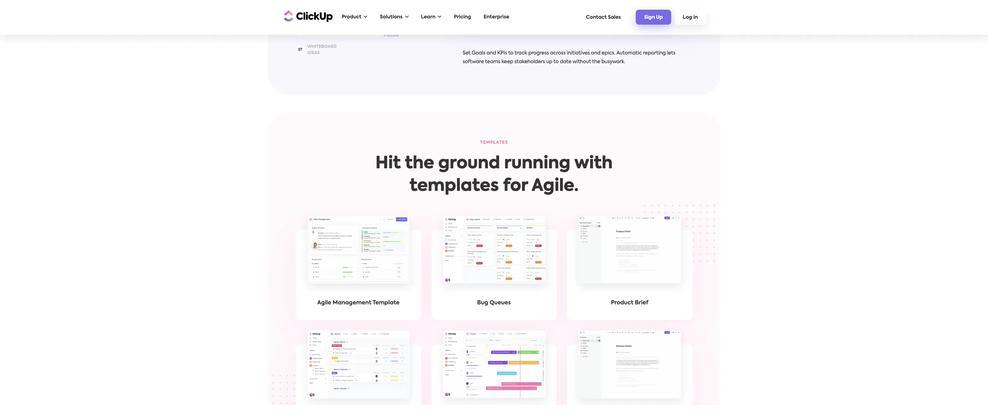 Task type: vqa. For each thing, say whether or not it's contained in the screenshot.
it at the left bottom
no



Task type: locate. For each thing, give the bounding box(es) containing it.
product
[[342, 15, 361, 19], [611, 301, 634, 306]]

kpis
[[497, 51, 507, 56]]

0 horizontal spatial the
[[405, 156, 434, 172]]

2 and from the left
[[591, 51, 601, 56]]

to right up
[[554, 60, 559, 64]]

and
[[487, 51, 496, 56], [591, 51, 601, 56]]

track
[[515, 51, 527, 56]]

software
[[463, 60, 484, 64]]

collaborate
[[307, 9, 339, 14]]

create
[[384, 27, 400, 31]]

product for product
[[342, 15, 361, 19]]

product down on on the left
[[342, 15, 361, 19]]

create custom fields
[[384, 27, 420, 38]]

agile.
[[532, 178, 579, 195]]

to
[[508, 51, 513, 56], [554, 60, 559, 64]]

collaborate on docs
[[307, 9, 347, 20]]

bug queues link
[[431, 209, 557, 321]]

0 horizontal spatial and
[[487, 51, 496, 56]]

0 vertical spatial product
[[342, 15, 361, 19]]

busy
[[408, 9, 419, 14]]

set goals and kpis to track progress across initiatives and epics. automatic reporting lets software teams keep stakeholders up to date without the busywork.
[[463, 51, 675, 64]]

initiatives
[[567, 51, 590, 56]]

1 horizontal spatial and
[[591, 51, 601, 56]]

contact sales button
[[583, 11, 624, 23]]

the inside hit the ground running with templates for agile.
[[405, 156, 434, 172]]

1 vertical spatial the
[[405, 156, 434, 172]]

1 horizontal spatial the
[[592, 60, 600, 64]]

1 horizontal spatial to
[[554, 60, 559, 64]]

management
[[333, 301, 371, 306]]

sign up button
[[636, 10, 671, 25]]

docs
[[307, 16, 320, 20]]

work
[[384, 16, 397, 20]]

release notes.png image
[[579, 331, 681, 399]]

lets
[[667, 51, 675, 56]]

whiteboard
[[307, 45, 337, 49]]

product inside "product brief" link
[[611, 301, 634, 306]]

enterprise
[[484, 15, 509, 19]]

1 vertical spatial product
[[611, 301, 634, 306]]

agile
[[317, 301, 331, 306]]

to right kpis
[[508, 51, 513, 56]]

solutions
[[380, 15, 403, 19]]

date
[[560, 60, 571, 64]]

track goals.png image
[[463, 0, 692, 28]]

bug queues
[[477, 301, 511, 306]]

and up teams
[[487, 51, 496, 56]]

agile management template link
[[296, 209, 421, 321]]

1 horizontal spatial product
[[611, 301, 634, 306]]

teams
[[485, 60, 500, 64]]

tasks
[[333, 30, 346, 34]]

0 horizontal spatial product
[[342, 15, 361, 19]]

and left "epics."
[[591, 51, 601, 56]]

ground
[[438, 156, 500, 172]]

the right without
[[592, 60, 600, 64]]

learn button
[[418, 10, 445, 24]]

product inside product popup button
[[342, 15, 361, 19]]

product brief link
[[567, 216, 692, 321]]

solutions button
[[376, 10, 412, 24]]

agile management.png image
[[307, 216, 410, 284]]

the
[[592, 60, 600, 64], [405, 156, 434, 172]]

0 vertical spatial the
[[592, 60, 600, 64]]

queues
[[490, 301, 511, 306]]

the right hit
[[405, 156, 434, 172]]

without
[[573, 60, 591, 64]]

customize
[[307, 30, 333, 34]]

with
[[574, 156, 613, 172]]

0 vertical spatial to
[[508, 51, 513, 56]]

product left brief
[[611, 301, 634, 306]]

log in
[[683, 15, 698, 20]]



Task type: describe. For each thing, give the bounding box(es) containing it.
templates
[[480, 141, 508, 145]]

1 and from the left
[[487, 51, 496, 56]]

reporting
[[643, 51, 666, 56]]

clickup image
[[282, 9, 333, 22]]

sign
[[644, 15, 655, 20]]

hit the ground running with templates for agile.
[[375, 156, 613, 195]]

simple sprints.png image
[[307, 331, 410, 399]]

bug queues.png image
[[443, 216, 545, 284]]

brief
[[635, 301, 648, 306]]

fields
[[384, 33, 399, 38]]

whiteboard ideas
[[307, 45, 337, 55]]

for
[[503, 178, 528, 195]]

sales
[[608, 15, 621, 20]]

custom
[[401, 27, 420, 31]]

timeline view (agile teams) image
[[443, 331, 545, 399]]

progress
[[528, 51, 549, 56]]

0 horizontal spatial to
[[508, 51, 513, 56]]

up
[[656, 15, 663, 20]]

agile management template
[[317, 301, 400, 306]]

customize tasks
[[307, 30, 346, 34]]

product brief.png image
[[579, 216, 681, 284]]

bug
[[477, 301, 488, 306]]

product for product brief
[[611, 301, 634, 306]]

across
[[550, 51, 566, 56]]

sign up
[[644, 15, 663, 20]]

contact sales
[[586, 15, 621, 20]]

pricing
[[454, 15, 471, 19]]

automatic
[[616, 51, 642, 56]]

epics.
[[602, 51, 615, 56]]

templates
[[410, 178, 499, 195]]

automate
[[384, 9, 407, 14]]

on
[[340, 9, 347, 14]]

pricing link
[[450, 10, 475, 24]]

the inside set goals and kpis to track progress across initiatives and epics. automatic reporting lets software teams keep stakeholders up to date without the busywork.
[[592, 60, 600, 64]]

log in link
[[674, 10, 706, 25]]

running
[[504, 156, 570, 172]]

hit
[[375, 156, 401, 172]]

contact
[[586, 15, 607, 20]]

log
[[683, 15, 692, 20]]

1 vertical spatial to
[[554, 60, 559, 64]]

set
[[463, 51, 471, 56]]

learn
[[421, 15, 436, 19]]

stakeholders
[[515, 60, 545, 64]]

enterprise link
[[480, 10, 513, 24]]

template
[[373, 301, 400, 306]]

product brief
[[611, 301, 648, 306]]

keep
[[502, 60, 513, 64]]

ideas
[[307, 51, 320, 55]]

goals
[[472, 51, 485, 56]]

automate busy work
[[384, 9, 419, 20]]

in
[[693, 15, 698, 20]]

product button
[[338, 10, 371, 24]]

up
[[546, 60, 552, 64]]

busywork.
[[601, 60, 625, 64]]



